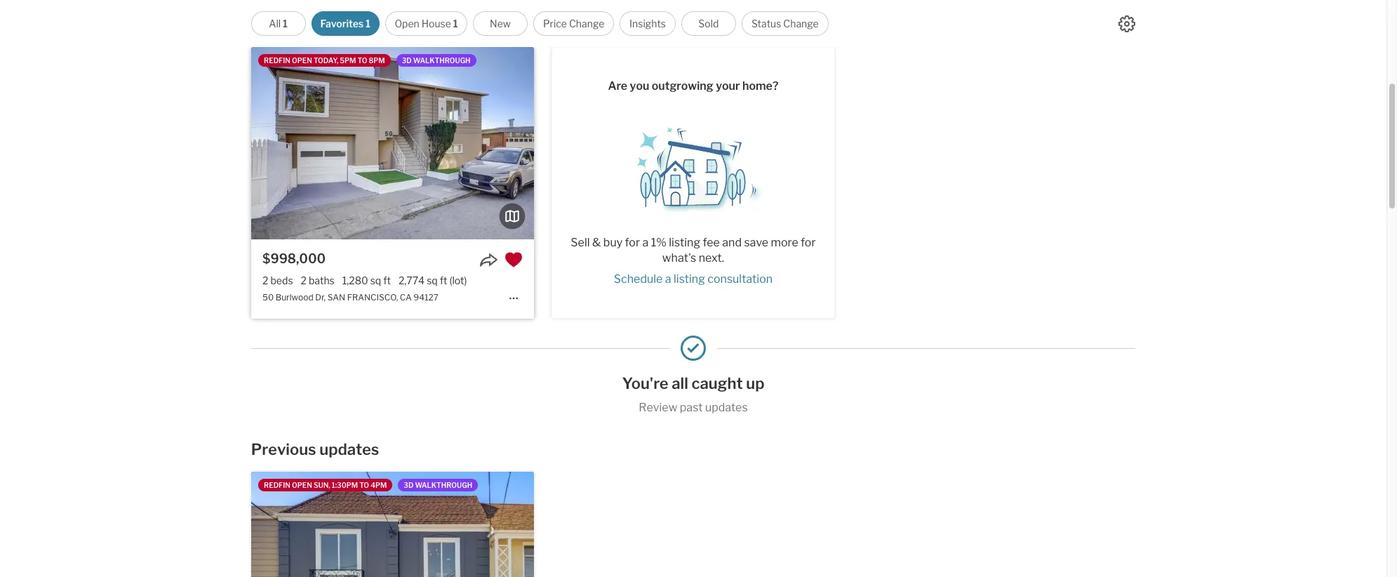Task type: vqa. For each thing, say whether or not it's contained in the screenshot.
bottom OPEN
yes



Task type: locate. For each thing, give the bounding box(es) containing it.
home?
[[743, 79, 779, 93]]

sell
[[571, 236, 590, 249]]

change inside 'radio'
[[784, 18, 819, 29]]

to left 4pm
[[360, 481, 369, 489]]

2 redfin from the top
[[264, 481, 291, 489]]

to for 8pm
[[358, 56, 367, 65]]

1 right all
[[283, 18, 288, 29]]

0 horizontal spatial change
[[569, 18, 605, 29]]

walkthrough
[[413, 56, 471, 65], [415, 481, 473, 489]]

listing inside "sell & buy for a 1% listing fee and save more for what's next."
[[669, 236, 701, 249]]

All radio
[[251, 11, 306, 36]]

2 ft from the left
[[440, 275, 447, 286]]

change right price
[[569, 18, 605, 29]]

ft left the (lot)
[[440, 275, 447, 286]]

2 left "baths"
[[301, 275, 307, 286]]

0 vertical spatial walkthrough
[[413, 56, 471, 65]]

to right 5pm
[[358, 56, 367, 65]]

sun,
[[314, 481, 330, 489]]

1 2 from the left
[[263, 275, 268, 286]]

for right more
[[801, 236, 816, 249]]

2
[[263, 275, 268, 286], [301, 275, 307, 286]]

1 vertical spatial a
[[665, 272, 671, 286]]

1 horizontal spatial 1
[[366, 18, 371, 29]]

save
[[744, 236, 769, 249]]

2 for 2 beds
[[263, 275, 268, 286]]

ft for 2,774 sq ft (lot)
[[440, 275, 447, 286]]

walkthrough down house
[[413, 56, 471, 65]]

you're all caught up
[[622, 374, 765, 393]]

5pm
[[340, 56, 356, 65]]

50 burlwood dr, san francisco, ca 94127
[[263, 292, 439, 303]]

1 horizontal spatial change
[[784, 18, 819, 29]]

san
[[328, 292, 345, 303]]

change for status change
[[784, 18, 819, 29]]

3 photo of 50 burlwood dr, san francisco, ca 94127 image from the left
[[534, 47, 817, 239]]

for
[[625, 236, 640, 249], [801, 236, 816, 249]]

1 horizontal spatial a
[[665, 272, 671, 286]]

outgrowing
[[652, 79, 714, 93]]

2 1 from the left
[[366, 18, 371, 29]]

a left 1%
[[643, 236, 649, 249]]

2 horizontal spatial 1
[[453, 18, 458, 29]]

updates
[[705, 401, 748, 414], [320, 440, 379, 459]]

redfin down all 1
[[264, 56, 291, 65]]

sq for 1,280
[[370, 275, 381, 286]]

New radio
[[473, 11, 528, 36]]

4pm
[[371, 481, 387, 489]]

open
[[292, 56, 312, 65], [292, 481, 312, 489]]

0 vertical spatial to
[[358, 56, 367, 65]]

0 horizontal spatial ft
[[383, 275, 391, 286]]

caught
[[692, 374, 743, 393]]

are
[[608, 79, 628, 93]]

3d right 8pm
[[402, 56, 412, 65]]

favorite button checkbox
[[505, 251, 523, 269]]

1 open from the top
[[292, 56, 312, 65]]

1 horizontal spatial for
[[801, 236, 816, 249]]

to
[[358, 56, 367, 65], [360, 481, 369, 489]]

up
[[746, 374, 765, 393]]

1 vertical spatial updates
[[320, 440, 379, 459]]

new
[[490, 18, 511, 29]]

listing down what's
[[674, 272, 705, 286]]

2 sq from the left
[[427, 275, 438, 286]]

1 for all 1
[[283, 18, 288, 29]]

1%
[[651, 236, 667, 249]]

1
[[283, 18, 288, 29], [366, 18, 371, 29], [453, 18, 458, 29]]

open house 1
[[395, 18, 458, 29]]

option group containing all
[[251, 11, 829, 36]]

redfin down previous
[[264, 481, 291, 489]]

change
[[569, 18, 605, 29], [784, 18, 819, 29]]

open left today,
[[292, 56, 312, 65]]

1 horizontal spatial 2
[[301, 275, 307, 286]]

previous updates
[[251, 440, 379, 459]]

8pm
[[369, 56, 385, 65]]

1 right house
[[453, 18, 458, 29]]

1 1 from the left
[[283, 18, 288, 29]]

1 right favorites
[[366, 18, 371, 29]]

3d walkthrough
[[402, 56, 471, 65], [404, 481, 473, 489]]

1 vertical spatial 3d
[[404, 481, 414, 489]]

walkthrough right 4pm
[[415, 481, 473, 489]]

ft
[[383, 275, 391, 286], [440, 275, 447, 286]]

0 vertical spatial 3d
[[402, 56, 412, 65]]

0 horizontal spatial 1
[[283, 18, 288, 29]]

status change
[[752, 18, 819, 29]]

Insights radio
[[620, 11, 676, 36]]

listing up what's
[[669, 236, 701, 249]]

0 vertical spatial open
[[292, 56, 312, 65]]

baths
[[309, 275, 335, 286]]

dr,
[[315, 292, 326, 303]]

ft up francisco,
[[383, 275, 391, 286]]

0 horizontal spatial 2
[[263, 275, 268, 286]]

updates down caught
[[705, 401, 748, 414]]

3d
[[402, 56, 412, 65], [404, 481, 414, 489]]

1 ft from the left
[[383, 275, 391, 286]]

a down what's
[[665, 272, 671, 286]]

schedule a listing consultation
[[614, 272, 773, 286]]

2 beds
[[263, 275, 293, 286]]

2 left beds
[[263, 275, 268, 286]]

1 horizontal spatial updates
[[705, 401, 748, 414]]

review
[[639, 401, 678, 414]]

2 open from the top
[[292, 481, 312, 489]]

0 vertical spatial listing
[[669, 236, 701, 249]]

1 vertical spatial open
[[292, 481, 312, 489]]

1 sq from the left
[[370, 275, 381, 286]]

schedule
[[614, 272, 663, 286]]

1 vertical spatial 3d walkthrough
[[404, 481, 473, 489]]

open left sun,
[[292, 481, 312, 489]]

1 vertical spatial walkthrough
[[415, 481, 473, 489]]

3 1 from the left
[[453, 18, 458, 29]]

2,774
[[399, 275, 425, 286]]

walkthrough for 4pm
[[415, 481, 473, 489]]

1 inside open house radio
[[453, 18, 458, 29]]

0 horizontal spatial updates
[[320, 440, 379, 459]]

3d walkthrough down house
[[402, 56, 471, 65]]

redfin
[[264, 56, 291, 65], [264, 481, 291, 489]]

0 horizontal spatial sq
[[370, 275, 381, 286]]

sq up "94127"
[[427, 275, 438, 286]]

1 inside the favorites option
[[366, 18, 371, 29]]

photo of 50 burlwood dr, san francisco, ca 94127 image
[[0, 47, 251, 239], [251, 47, 534, 239], [534, 47, 817, 239]]

0 vertical spatial a
[[643, 236, 649, 249]]

1,280 sq ft
[[342, 275, 391, 286]]

1 inside all radio
[[283, 18, 288, 29]]

a
[[643, 236, 649, 249], [665, 272, 671, 286]]

option group
[[251, 11, 829, 36]]

3d right 4pm
[[404, 481, 414, 489]]

1 horizontal spatial sq
[[427, 275, 438, 286]]

3d walkthrough right 4pm
[[404, 481, 473, 489]]

50
[[263, 292, 274, 303]]

0 horizontal spatial for
[[625, 236, 640, 249]]

Status Change radio
[[742, 11, 829, 36]]

1 change from the left
[[569, 18, 605, 29]]

1 redfin from the top
[[264, 56, 291, 65]]

1 horizontal spatial ft
[[440, 275, 447, 286]]

2 change from the left
[[784, 18, 819, 29]]

sq
[[370, 275, 381, 286], [427, 275, 438, 286]]

buy
[[604, 236, 623, 249]]

previous
[[251, 440, 316, 459]]

0 horizontal spatial a
[[643, 236, 649, 249]]

sq up francisco,
[[370, 275, 381, 286]]

open for today,
[[292, 56, 312, 65]]

1:30pm
[[332, 481, 358, 489]]

ft for 1,280 sq ft
[[383, 275, 391, 286]]

favorite button image
[[505, 251, 523, 269]]

1 for from the left
[[625, 236, 640, 249]]

1 vertical spatial redfin
[[264, 481, 291, 489]]

0 vertical spatial redfin
[[264, 56, 291, 65]]

change inside radio
[[569, 18, 605, 29]]

photo of 1847 29th ave, san francisco, ca 94122 image
[[0, 472, 251, 577], [251, 472, 534, 577], [534, 472, 817, 577]]

updates up 1:30pm in the left bottom of the page
[[320, 440, 379, 459]]

2 2 from the left
[[301, 275, 307, 286]]

0 vertical spatial 3d walkthrough
[[402, 56, 471, 65]]

change right status
[[784, 18, 819, 29]]

burlwood
[[276, 292, 314, 303]]

for right buy
[[625, 236, 640, 249]]

listing
[[669, 236, 701, 249], [674, 272, 705, 286]]

favorites
[[321, 18, 364, 29]]

1 vertical spatial to
[[360, 481, 369, 489]]

all
[[269, 18, 281, 29]]



Task type: describe. For each thing, give the bounding box(es) containing it.
&
[[592, 236, 601, 249]]

and
[[723, 236, 742, 249]]

$998,000
[[263, 251, 326, 266]]

redfin open today, 5pm to 8pm
[[264, 56, 385, 65]]

consultation
[[708, 272, 773, 286]]

a inside "sell & buy for a 1% listing fee and save more for what's next."
[[643, 236, 649, 249]]

price
[[543, 18, 567, 29]]

2 photo of 1847 29th ave, san francisco, ca 94122 image from the left
[[251, 472, 534, 577]]

Sold radio
[[682, 11, 736, 36]]

change for price change
[[569, 18, 605, 29]]

walkthrough for 8pm
[[413, 56, 471, 65]]

2,774 sq ft (lot)
[[399, 275, 467, 286]]

today,
[[314, 56, 339, 65]]

to for 4pm
[[360, 481, 369, 489]]

more
[[771, 236, 799, 249]]

fee
[[703, 236, 720, 249]]

next.
[[699, 251, 724, 265]]

redfin for redfin open today, 5pm to 8pm
[[264, 56, 291, 65]]

you
[[630, 79, 650, 93]]

redfin for redfin open sun, 1:30pm to 4pm
[[264, 481, 291, 489]]

3d for redfin open sun, 1:30pm to 4pm
[[404, 481, 414, 489]]

sq for 2,774
[[427, 275, 438, 286]]

all 1
[[269, 18, 288, 29]]

Open House radio
[[385, 11, 468, 36]]

review past updates
[[639, 401, 748, 414]]

price change
[[543, 18, 605, 29]]

3d for redfin open today, 5pm to 8pm
[[402, 56, 412, 65]]

sold
[[699, 18, 719, 29]]

1 for favorites 1
[[366, 18, 371, 29]]

francisco,
[[347, 292, 398, 303]]

94127
[[414, 292, 439, 303]]

all
[[672, 374, 689, 393]]

open
[[395, 18, 420, 29]]

2 for 2 baths
[[301, 275, 307, 286]]

2 photo of 50 burlwood dr, san francisco, ca 94127 image from the left
[[251, 47, 534, 239]]

an image of a house image
[[623, 117, 764, 212]]

Favorites radio
[[311, 11, 380, 36]]

0 vertical spatial updates
[[705, 401, 748, 414]]

1 photo of 1847 29th ave, san francisco, ca 94122 image from the left
[[0, 472, 251, 577]]

1 photo of 50 burlwood dr, san francisco, ca 94127 image from the left
[[0, 47, 251, 239]]

3d walkthrough for redfin open today, 5pm to 8pm
[[402, 56, 471, 65]]

status
[[752, 18, 782, 29]]

ca
[[400, 292, 412, 303]]

what's
[[663, 251, 697, 265]]

3 photo of 1847 29th ave, san francisco, ca 94122 image from the left
[[534, 472, 817, 577]]

1,280
[[342, 275, 368, 286]]

your
[[716, 79, 740, 93]]

2 for from the left
[[801, 236, 816, 249]]

(lot)
[[450, 275, 467, 286]]

3d walkthrough for redfin open sun, 1:30pm to 4pm
[[404, 481, 473, 489]]

redfin open sun, 1:30pm to 4pm
[[264, 481, 387, 489]]

insights
[[630, 18, 666, 29]]

past
[[680, 401, 703, 414]]

2 baths
[[301, 275, 335, 286]]

Price Change radio
[[534, 11, 614, 36]]

are you outgrowing your home?
[[608, 79, 779, 93]]

house
[[422, 18, 451, 29]]

sell & buy for a 1% listing fee and save more for what's next.
[[571, 236, 816, 265]]

beds
[[271, 275, 293, 286]]

you're
[[622, 374, 669, 393]]

1 vertical spatial listing
[[674, 272, 705, 286]]

favorites 1
[[321, 18, 371, 29]]

open for sun,
[[292, 481, 312, 489]]



